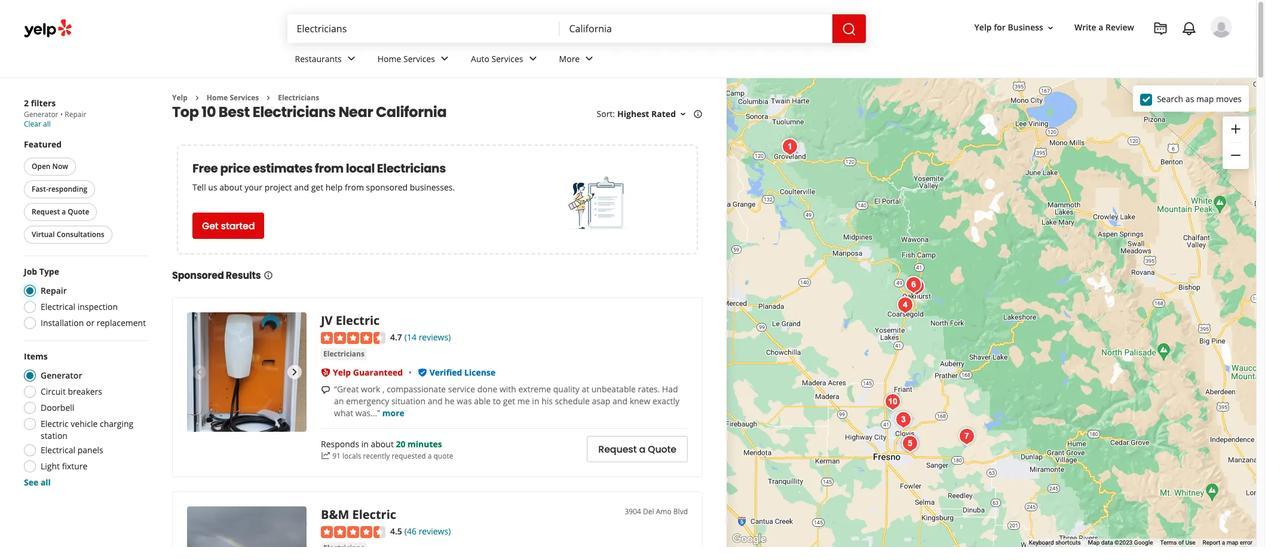 Task type: locate. For each thing, give the bounding box(es) containing it.
electric vehicle charging station
[[41, 418, 133, 442]]

group
[[1223, 117, 1249, 169]]

0 horizontal spatial request a quote
[[32, 207, 89, 217]]

16 verified v2 image
[[418, 368, 427, 378]]

electricians link
[[278, 93, 319, 103], [321, 348, 367, 360]]

all inside 2 filters generator • repair clear all
[[43, 119, 51, 129]]

home services inside the business categories element
[[378, 53, 435, 64]]

business
[[1008, 22, 1043, 33]]

electricians down restaurants
[[278, 93, 319, 103]]

24 chevron down v2 image right 'auto services'
[[526, 52, 540, 66]]

1 vertical spatial home services link
[[207, 93, 259, 103]]

circuit breakers
[[41, 386, 102, 397]]

home services down find text box
[[378, 53, 435, 64]]

2 electrical from the top
[[41, 445, 75, 456]]

0 vertical spatial home services link
[[368, 43, 461, 78]]

top 10 best electricians near california
[[172, 102, 447, 122]]

quote inside "featured" group
[[68, 207, 89, 217]]

a for right request a quote button
[[639, 443, 645, 456]]

yelp for yelp guaranteed
[[333, 367, 351, 378]]

0 vertical spatial repair
[[65, 109, 86, 120]]

home right 24 chevron down v2 icon
[[378, 53, 401, 64]]

1 vertical spatial option group
[[20, 351, 148, 489]]

1 vertical spatial reviews)
[[419, 526, 451, 537]]

iconyelpguaranteedbadgesmall image
[[321, 368, 331, 378], [321, 368, 331, 378]]

2 none field from the left
[[569, 22, 823, 35]]

1 horizontal spatial request
[[598, 443, 637, 456]]

map region
[[637, 36, 1265, 547]]

free price estimates from local electricians image
[[569, 174, 628, 234]]

0 vertical spatial yelp
[[975, 22, 992, 33]]

map right as
[[1196, 93, 1214, 104]]

1 horizontal spatial and
[[428, 396, 443, 407]]

generator down filters
[[24, 109, 58, 120]]

about
[[219, 182, 242, 193], [371, 438, 394, 450]]

and inside free price estimates from local electricians tell us about your project and get help from sponsored businesses.
[[294, 182, 309, 193]]

a right write
[[1099, 22, 1104, 33]]

3904 del amo blvd
[[625, 507, 688, 517]]

1 horizontal spatial electricians link
[[321, 348, 367, 360]]

jv electric image
[[187, 313, 307, 432], [898, 432, 922, 456]]

map data ©2023 google
[[1088, 540, 1153, 546]]

auto services
[[471, 53, 523, 64]]

Near text field
[[569, 22, 823, 35]]

generator inside 2 filters generator • repair clear all
[[24, 109, 58, 120]]

1 horizontal spatial jv electric image
[[898, 432, 922, 456]]

1 vertical spatial get
[[503, 396, 515, 407]]

0 horizontal spatial yelp
[[172, 93, 188, 103]]

24 chevron down v2 image
[[344, 52, 358, 66]]

shortcuts
[[1056, 540, 1081, 546]]

about right us
[[219, 182, 242, 193]]

jv electric image
[[898, 432, 922, 456]]

quote for right request a quote button
[[648, 443, 677, 456]]

yelp inside yelp for business button
[[975, 22, 992, 33]]

None search field
[[287, 14, 868, 43]]

electric up station on the bottom left of the page
[[41, 418, 69, 430]]

16 chevron right v2 image
[[192, 93, 202, 103], [264, 93, 273, 103]]

electric up 4.5 star rating image in the left of the page
[[352, 507, 396, 523]]

get left help
[[311, 182, 323, 193]]

24 chevron down v2 image inside more link
[[582, 52, 597, 66]]

notifications image
[[1182, 22, 1197, 36]]

get down with
[[503, 396, 515, 407]]

0 horizontal spatial request
[[32, 207, 60, 217]]

1 vertical spatial home services
[[207, 93, 259, 103]]

california
[[376, 102, 447, 122]]

reviews) for b&m electric
[[419, 526, 451, 537]]

open
[[32, 161, 50, 172]]

request up 'virtual'
[[32, 207, 60, 217]]

repair down type
[[41, 285, 67, 296]]

24 chevron down v2 image for more
[[582, 52, 597, 66]]

error
[[1240, 540, 1253, 546]]

services down find field
[[403, 53, 435, 64]]

0 vertical spatial option group
[[20, 266, 148, 333]]

what
[[334, 408, 353, 419]]

request a quote button down knew
[[587, 436, 688, 463]]

1 horizontal spatial home
[[378, 53, 401, 64]]

nolan p. image
[[1211, 16, 1232, 38]]

map left error
[[1227, 540, 1239, 546]]

16 chevron down v2 image
[[1046, 23, 1055, 33], [678, 110, 688, 119]]

home
[[378, 53, 401, 64], [207, 93, 228, 103]]

none field near
[[569, 22, 823, 35]]

and down unbeatable
[[613, 396, 628, 407]]

1 vertical spatial request a quote
[[598, 443, 677, 456]]

all right see
[[41, 477, 51, 488]]

0 vertical spatial request a quote
[[32, 207, 89, 217]]

electricians link down '4.7 star rating' image
[[321, 348, 367, 360]]

1 vertical spatial 16 chevron down v2 image
[[678, 110, 688, 119]]

request inside "featured" group
[[32, 207, 60, 217]]

yelp for business
[[975, 22, 1043, 33]]

2 horizontal spatial and
[[613, 396, 628, 407]]

in up recently
[[361, 438, 369, 450]]

request a quote
[[32, 207, 89, 217], [598, 443, 677, 456]]

0 horizontal spatial from
[[315, 160, 344, 177]]

jamie's millwright services image
[[955, 425, 979, 449]]

home right top at left top
[[207, 93, 228, 103]]

request a quote inside "featured" group
[[32, 207, 89, 217]]

option group containing items
[[20, 351, 148, 489]]

from up help
[[315, 160, 344, 177]]

from down local
[[345, 182, 364, 193]]

rates.
[[638, 384, 660, 395]]

1 horizontal spatial home services
[[378, 53, 435, 64]]

and
[[294, 182, 309, 193], [428, 396, 443, 407], [613, 396, 628, 407]]

16 speech v2 image
[[321, 385, 331, 395]]

2 horizontal spatial 24 chevron down v2 image
[[582, 52, 597, 66]]

zoom in image
[[1229, 122, 1243, 136]]

1 vertical spatial map
[[1227, 540, 1239, 546]]

16 chevron down v2 image inside yelp for business button
[[1046, 23, 1055, 33]]

light fixture
[[41, 461, 87, 472]]

16 info v2 image
[[693, 110, 703, 119]]

1 vertical spatial about
[[371, 438, 394, 450]]

1 horizontal spatial request a quote
[[598, 443, 677, 456]]

quote
[[434, 451, 453, 461]]

1 vertical spatial home
[[207, 93, 228, 103]]

terms of use link
[[1160, 540, 1196, 546]]

quote up consultations
[[68, 207, 89, 217]]

16 chevron right v2 image for home services
[[192, 93, 202, 103]]

1 horizontal spatial services
[[403, 53, 435, 64]]

0 vertical spatial from
[[315, 160, 344, 177]]

and left he
[[428, 396, 443, 407]]

24 chevron down v2 image right more at top
[[582, 52, 597, 66]]

2 vertical spatial electric
[[352, 507, 396, 523]]

1 none field from the left
[[297, 22, 550, 35]]

a for write a review link
[[1099, 22, 1104, 33]]

a down knew
[[639, 443, 645, 456]]

0 vertical spatial electricians link
[[278, 93, 319, 103]]

report
[[1203, 540, 1221, 546]]

see
[[24, 477, 38, 488]]

10
[[202, 102, 216, 122]]

1 horizontal spatial map
[[1227, 540, 1239, 546]]

sponsored results
[[172, 269, 261, 283]]

1 vertical spatial in
[[361, 438, 369, 450]]

24 chevron down v2 image
[[438, 52, 452, 66], [526, 52, 540, 66], [582, 52, 597, 66]]

electrical panels
[[41, 445, 103, 456]]

sort:
[[597, 108, 615, 120]]

sbrega electric image
[[893, 293, 917, 317]]

0 vertical spatial reviews)
[[419, 332, 451, 343]]

jv
[[321, 313, 333, 329]]

0 horizontal spatial 16 chevron down v2 image
[[678, 110, 688, 119]]

None field
[[297, 22, 550, 35], [569, 22, 823, 35]]

request a quote button down fast-responding button
[[24, 203, 97, 221]]

1 vertical spatial request
[[598, 443, 637, 456]]

zamora construction image
[[881, 390, 905, 414]]

16 chevron right v2 image right yelp link
[[192, 93, 202, 103]]

request for left request a quote button
[[32, 207, 60, 217]]

2 reviews) from the top
[[419, 526, 451, 537]]

0 horizontal spatial and
[[294, 182, 309, 193]]

yelp left '10'
[[172, 93, 188, 103]]

consultations
[[57, 229, 104, 240]]

0 horizontal spatial services
[[230, 93, 259, 103]]

map
[[1196, 93, 1214, 104], [1227, 540, 1239, 546]]

1 24 chevron down v2 image from the left
[[438, 52, 452, 66]]

option group
[[20, 266, 148, 333], [20, 351, 148, 489]]

home services link right top at left top
[[207, 93, 259, 103]]

map
[[1088, 540, 1100, 546]]

0 vertical spatial electric
[[336, 313, 380, 329]]

16 chevron down v2 image left 16 info v2 image
[[678, 110, 688, 119]]

(46 reviews)
[[405, 526, 451, 537]]

0 vertical spatial all
[[43, 119, 51, 129]]

0 vertical spatial about
[[219, 182, 242, 193]]

services right auto
[[492, 53, 523, 64]]

quote down exactly
[[648, 443, 677, 456]]

1 vertical spatial repair
[[41, 285, 67, 296]]

and right project
[[294, 182, 309, 193]]

1 vertical spatial quote
[[648, 443, 677, 456]]

1 horizontal spatial 16 chevron down v2 image
[[1046, 23, 1055, 33]]

0 horizontal spatial electricians link
[[278, 93, 319, 103]]

4.7
[[390, 332, 402, 343]]

next image
[[287, 365, 302, 380]]

charging
[[100, 418, 133, 430]]

featured
[[24, 139, 62, 150]]

more
[[559, 53, 580, 64]]

16 chevron down v2 image for yelp for business
[[1046, 23, 1055, 33]]

now
[[52, 161, 68, 172]]

"great work , compassionate service done with extreme quality at unbeatable rates. had an emergency situation and he was able to get me in his schedule asap and knew exactly what was…"
[[334, 384, 680, 419]]

virtual consultations
[[32, 229, 104, 240]]

station
[[41, 430, 68, 442]]

request a quote down knew
[[598, 443, 677, 456]]

google
[[1134, 540, 1153, 546]]

electrical up 'installation'
[[41, 301, 75, 313]]

best
[[219, 102, 250, 122]]

electricians down '4.7 star rating' image
[[323, 349, 365, 359]]

request a quote for left request a quote button
[[32, 207, 89, 217]]

electricians inside free price estimates from local electricians tell us about your project and get help from sponsored businesses.
[[377, 160, 446, 177]]

1 horizontal spatial none field
[[569, 22, 823, 35]]

search as map moves
[[1157, 93, 1242, 104]]

about up recently
[[371, 438, 394, 450]]

terms
[[1160, 540, 1177, 546]]

1 horizontal spatial quote
[[648, 443, 677, 456]]

2 16 chevron right v2 image from the left
[[264, 93, 273, 103]]

0 vertical spatial get
[[311, 182, 323, 193]]

yelp left for
[[975, 22, 992, 33]]

see all button
[[24, 477, 51, 488]]

0 vertical spatial quote
[[68, 207, 89, 217]]

electrical
[[41, 301, 75, 313], [41, 445, 75, 456]]

16 chevron down v2 image right business
[[1046, 23, 1055, 33]]

1 horizontal spatial from
[[345, 182, 364, 193]]

0 horizontal spatial about
[[219, 182, 242, 193]]

or
[[86, 317, 95, 329]]

of
[[1179, 540, 1184, 546]]

filters
[[31, 97, 56, 109]]

0 vertical spatial generator
[[24, 109, 58, 120]]

panels
[[77, 445, 103, 456]]

0 horizontal spatial in
[[361, 438, 369, 450]]

16 chevron right v2 image right best
[[264, 93, 273, 103]]

0 vertical spatial 16 chevron down v2 image
[[1046, 23, 1055, 33]]

1 vertical spatial electric
[[41, 418, 69, 430]]

0 horizontal spatial 16 chevron right v2 image
[[192, 93, 202, 103]]

a inside group
[[62, 207, 66, 217]]

repair inside option group
[[41, 285, 67, 296]]

2 horizontal spatial services
[[492, 53, 523, 64]]

1 option group from the top
[[20, 266, 148, 333]]

map for error
[[1227, 540, 1239, 546]]

reviews) right the (14 on the left
[[419, 332, 451, 343]]

1 vertical spatial generator
[[41, 370, 82, 381]]

generator up the circuit
[[41, 370, 82, 381]]

0 vertical spatial electrical
[[41, 301, 75, 313]]

reviews) right (46
[[419, 526, 451, 537]]

16 trending v2 image
[[321, 451, 331, 461]]

(46 reviews) link
[[405, 525, 451, 538]]

request down asap
[[598, 443, 637, 456]]

pine mountian lake electric image
[[778, 135, 802, 159]]

2 option group from the top
[[20, 351, 148, 489]]

0 horizontal spatial get
[[311, 182, 323, 193]]

electrical down station on the bottom left of the page
[[41, 445, 75, 456]]

home services link
[[368, 43, 461, 78], [207, 93, 259, 103]]

1 reviews) from the top
[[419, 332, 451, 343]]

1 vertical spatial yelp
[[172, 93, 188, 103]]

electricians link down restaurants
[[278, 93, 319, 103]]

0 vertical spatial map
[[1196, 93, 1214, 104]]

yelp for yelp for business
[[975, 22, 992, 33]]

2 24 chevron down v2 image from the left
[[526, 52, 540, 66]]

1 electrical from the top
[[41, 301, 75, 313]]

home services
[[378, 53, 435, 64], [207, 93, 259, 103]]

northwestern electric image
[[905, 275, 929, 299]]

0 vertical spatial home
[[378, 53, 401, 64]]

0 horizontal spatial map
[[1196, 93, 1214, 104]]

electric up '4.7 star rating' image
[[336, 313, 380, 329]]

1 horizontal spatial 16 chevron right v2 image
[[264, 93, 273, 103]]

tell
[[192, 182, 206, 193]]

1 horizontal spatial yelp
[[333, 367, 351, 378]]

1 horizontal spatial 24 chevron down v2 image
[[526, 52, 540, 66]]

2 vertical spatial yelp
[[333, 367, 351, 378]]

was
[[457, 396, 472, 407]]

16 chevron down v2 image for highest rated
[[678, 110, 688, 119]]

1 horizontal spatial in
[[532, 396, 539, 407]]

quality
[[553, 384, 580, 395]]

0 horizontal spatial none field
[[297, 22, 550, 35]]

24 chevron down v2 image inside auto services link
[[526, 52, 540, 66]]

91 locals recently requested a quote
[[332, 451, 453, 461]]

open now
[[32, 161, 68, 172]]

yelp link
[[172, 93, 188, 103]]

electricians up businesses.
[[377, 160, 446, 177]]

0 vertical spatial in
[[532, 396, 539, 407]]

3 24 chevron down v2 image from the left
[[582, 52, 597, 66]]

0 vertical spatial request
[[32, 207, 60, 217]]

del
[[643, 507, 654, 517]]

1 vertical spatial electrical
[[41, 445, 75, 456]]

home services right top at left top
[[207, 93, 259, 103]]

all right clear
[[43, 119, 51, 129]]

request
[[32, 207, 60, 217], [598, 443, 637, 456]]

0 horizontal spatial quote
[[68, 207, 89, 217]]

user actions element
[[965, 15, 1249, 88]]

1 horizontal spatial get
[[503, 396, 515, 407]]

for
[[994, 22, 1006, 33]]

0 vertical spatial request a quote button
[[24, 203, 97, 221]]

24 chevron down v2 image left auto
[[438, 52, 452, 66]]

a down fast-responding button
[[62, 207, 66, 217]]

in left his
[[532, 396, 539, 407]]

an
[[334, 396, 344, 407]]

from
[[315, 160, 344, 177], [345, 182, 364, 193]]

electric for b&m electric
[[352, 507, 396, 523]]

1 vertical spatial request a quote button
[[587, 436, 688, 463]]

repair right •
[[65, 109, 86, 120]]

0 vertical spatial home services
[[378, 53, 435, 64]]

request a quote down fast-responding button
[[32, 207, 89, 217]]

24 chevron down v2 image for auto services
[[526, 52, 540, 66]]

free price estimates from local electricians tell us about your project and get help from sponsored businesses.
[[192, 160, 455, 193]]

services right '10'
[[230, 93, 259, 103]]

4.5
[[390, 526, 402, 537]]

4.5 star rating image
[[321, 526, 385, 538]]

more link
[[550, 43, 606, 78]]

generator inside option group
[[41, 370, 82, 381]]

1 16 chevron right v2 image from the left
[[192, 93, 202, 103]]

exactly
[[653, 396, 680, 407]]

me
[[517, 396, 530, 407]]

home services link down find field
[[368, 43, 461, 78]]

yelp up "great
[[333, 367, 351, 378]]

get started
[[202, 219, 255, 233]]

2 horizontal spatial yelp
[[975, 22, 992, 33]]

light
[[41, 461, 60, 472]]

0 horizontal spatial 24 chevron down v2 image
[[438, 52, 452, 66]]

in
[[532, 396, 539, 407], [361, 438, 369, 450]]

16 chevron down v2 image inside highest rated popup button
[[678, 110, 688, 119]]



Task type: vqa. For each thing, say whether or not it's contained in the screenshot.
option group containing Job Type
yes



Task type: describe. For each thing, give the bounding box(es) containing it.
20
[[396, 438, 405, 450]]

with
[[500, 384, 516, 395]]

estimates
[[253, 160, 313, 177]]

responds
[[321, 438, 359, 450]]

jv electric
[[321, 313, 380, 329]]

auto services link
[[461, 43, 550, 78]]

option group containing job type
[[20, 266, 148, 333]]

get inside free price estimates from local electricians tell us about your project and get help from sponsored businesses.
[[311, 182, 323, 193]]

jv electric link
[[321, 313, 380, 329]]

was…"
[[356, 408, 380, 419]]

guaranteed
[[353, 367, 403, 378]]

doorbell
[[41, 402, 74, 414]]

blvd
[[673, 507, 688, 517]]

responding
[[48, 184, 87, 194]]

fixture
[[62, 461, 87, 472]]

keyboard
[[1029, 540, 1054, 546]]

search
[[1157, 93, 1183, 104]]

virtual consultations button
[[24, 226, 112, 244]]

work
[[361, 384, 380, 395]]

electric inside electric vehicle charging station
[[41, 418, 69, 430]]

fast-responding
[[32, 184, 87, 194]]

4.7 link
[[390, 331, 402, 344]]

a for left request a quote button
[[62, 207, 66, 217]]

(46
[[405, 526, 417, 537]]

2 filters generator • repair clear all
[[24, 97, 86, 129]]

type
[[39, 266, 59, 277]]

1 horizontal spatial home services link
[[368, 43, 461, 78]]

0 horizontal spatial home services
[[207, 93, 259, 103]]

zoom out image
[[1229, 148, 1243, 163]]

1 vertical spatial electricians link
[[321, 348, 367, 360]]

businesses.
[[410, 182, 455, 193]]

©2023
[[1115, 540, 1133, 546]]

google image
[[730, 532, 769, 547]]

Find text field
[[297, 22, 550, 35]]

service
[[448, 384, 475, 395]]

1 vertical spatial from
[[345, 182, 364, 193]]

"great
[[334, 384, 359, 395]]

(14 reviews) link
[[405, 331, 451, 344]]

rated
[[651, 108, 676, 120]]

1 horizontal spatial about
[[371, 438, 394, 450]]

more
[[382, 408, 404, 419]]

projects image
[[1153, 22, 1168, 36]]

map for moves
[[1196, 93, 1214, 104]]

free
[[192, 160, 218, 177]]

clear
[[24, 119, 41, 129]]

electricians button
[[321, 348, 367, 360]]

yelp for yelp link
[[172, 93, 188, 103]]

valley unique electric & solar image
[[892, 408, 916, 432]]

results
[[226, 269, 261, 283]]

fast-
[[32, 184, 48, 194]]

request a quote for right request a quote button
[[598, 443, 677, 456]]

request for right request a quote button
[[598, 443, 637, 456]]

recently
[[363, 451, 390, 461]]

minutes
[[408, 438, 442, 450]]

16 info v2 image
[[263, 271, 273, 281]]

featured group
[[22, 139, 148, 246]]

electrical inspection
[[41, 301, 118, 313]]

get inside "great work , compassionate service done with extreme quality at unbeatable rates. had an emergency situation and he was able to get me in his schedule asap and knew exactly what was…"
[[503, 396, 515, 407]]

emergency
[[346, 396, 389, 407]]

verified
[[429, 367, 462, 378]]

3904
[[625, 507, 641, 517]]

electricians up 'estimates'
[[253, 102, 336, 122]]

,
[[383, 384, 385, 395]]

situation
[[391, 396, 426, 407]]

(14
[[405, 332, 417, 343]]

home inside the business categories element
[[378, 53, 401, 64]]

4.7 star rating image
[[321, 332, 385, 344]]

a right report
[[1222, 540, 1225, 546]]

•
[[60, 109, 63, 120]]

none field find
[[297, 22, 550, 35]]

about inside free price estimates from local electricians tell us about your project and get help from sponsored businesses.
[[219, 182, 242, 193]]

as
[[1186, 93, 1194, 104]]

license
[[464, 367, 496, 378]]

andrew's electric image
[[902, 273, 926, 297]]

4.5 link
[[390, 525, 402, 538]]

items
[[24, 351, 48, 362]]

clear all link
[[24, 119, 51, 129]]

electrical for electrical panels
[[41, 445, 75, 456]]

(14 reviews)
[[405, 332, 451, 343]]

business categories element
[[285, 43, 1232, 78]]

requested
[[392, 451, 426, 461]]

at
[[582, 384, 589, 395]]

get started button
[[192, 213, 264, 239]]

0 horizontal spatial home services link
[[207, 93, 259, 103]]

16 chevron right v2 image for electricians
[[264, 93, 273, 103]]

a down minutes
[[428, 451, 432, 461]]

search image
[[842, 22, 856, 36]]

report a map error link
[[1203, 540, 1253, 546]]

0 horizontal spatial jv electric image
[[187, 313, 307, 432]]

repair inside 2 filters generator • repair clear all
[[65, 109, 86, 120]]

more link
[[382, 408, 404, 419]]

top
[[172, 102, 199, 122]]

installation
[[41, 317, 84, 329]]

he
[[445, 396, 455, 407]]

compassionate
[[387, 384, 446, 395]]

near
[[339, 102, 373, 122]]

sponsored
[[172, 269, 224, 283]]

inspection
[[77, 301, 118, 313]]

electricians inside button
[[323, 349, 365, 359]]

use
[[1186, 540, 1196, 546]]

unbeatable
[[592, 384, 636, 395]]

0 horizontal spatial request a quote button
[[24, 203, 97, 221]]

24 chevron down v2 image for home services
[[438, 52, 452, 66]]

his
[[542, 396, 553, 407]]

1 vertical spatial all
[[41, 477, 51, 488]]

previous image
[[192, 365, 206, 380]]

breakers
[[68, 386, 102, 397]]

job
[[24, 266, 37, 277]]

asap
[[592, 396, 610, 407]]

restaurants
[[295, 53, 342, 64]]

local
[[346, 160, 375, 177]]

open now button
[[24, 158, 76, 176]]

quote for left request a quote button
[[68, 207, 89, 217]]

data
[[1101, 540, 1113, 546]]

b&m electric link
[[321, 507, 396, 523]]

highest
[[617, 108, 649, 120]]

91
[[332, 451, 341, 461]]

slideshow element
[[187, 313, 307, 432]]

in inside "great work , compassionate service done with extreme quality at unbeatable rates. had an emergency situation and he was able to get me in his schedule asap and knew exactly what was…"
[[532, 396, 539, 407]]

reviews) for jv electric
[[419, 332, 451, 343]]

electric for jv electric
[[336, 313, 380, 329]]

electrical for electrical inspection
[[41, 301, 75, 313]]

highest rated
[[617, 108, 676, 120]]

us
[[208, 182, 217, 193]]

virtual
[[32, 229, 55, 240]]

job type
[[24, 266, 59, 277]]

see all
[[24, 477, 51, 488]]

1 horizontal spatial request a quote button
[[587, 436, 688, 463]]

0 horizontal spatial home
[[207, 93, 228, 103]]



